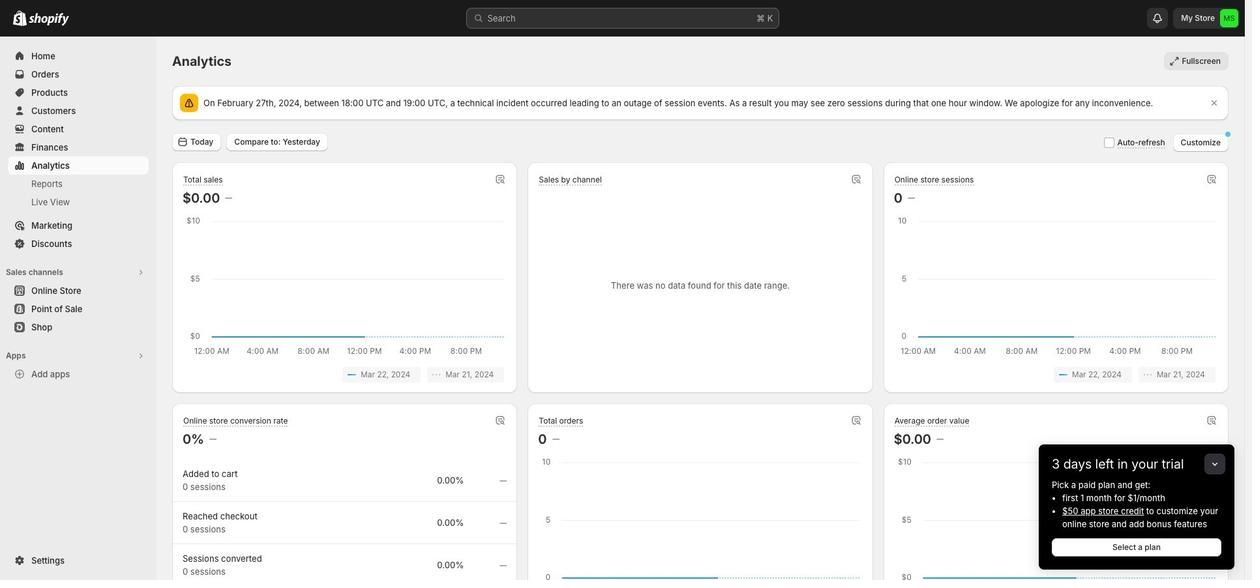 Task type: vqa. For each thing, say whether or not it's contained in the screenshot.
tab list
no



Task type: describe. For each thing, give the bounding box(es) containing it.
1 list from the left
[[185, 367, 505, 383]]



Task type: locate. For each thing, give the bounding box(es) containing it.
my store image
[[1221, 9, 1239, 27]]

shopify image
[[13, 10, 27, 26]]

0 horizontal spatial list
[[185, 367, 505, 383]]

shopify image
[[29, 13, 69, 26]]

1 horizontal spatial list
[[897, 367, 1216, 383]]

2 list from the left
[[897, 367, 1216, 383]]

list
[[185, 367, 505, 383], [897, 367, 1216, 383]]



